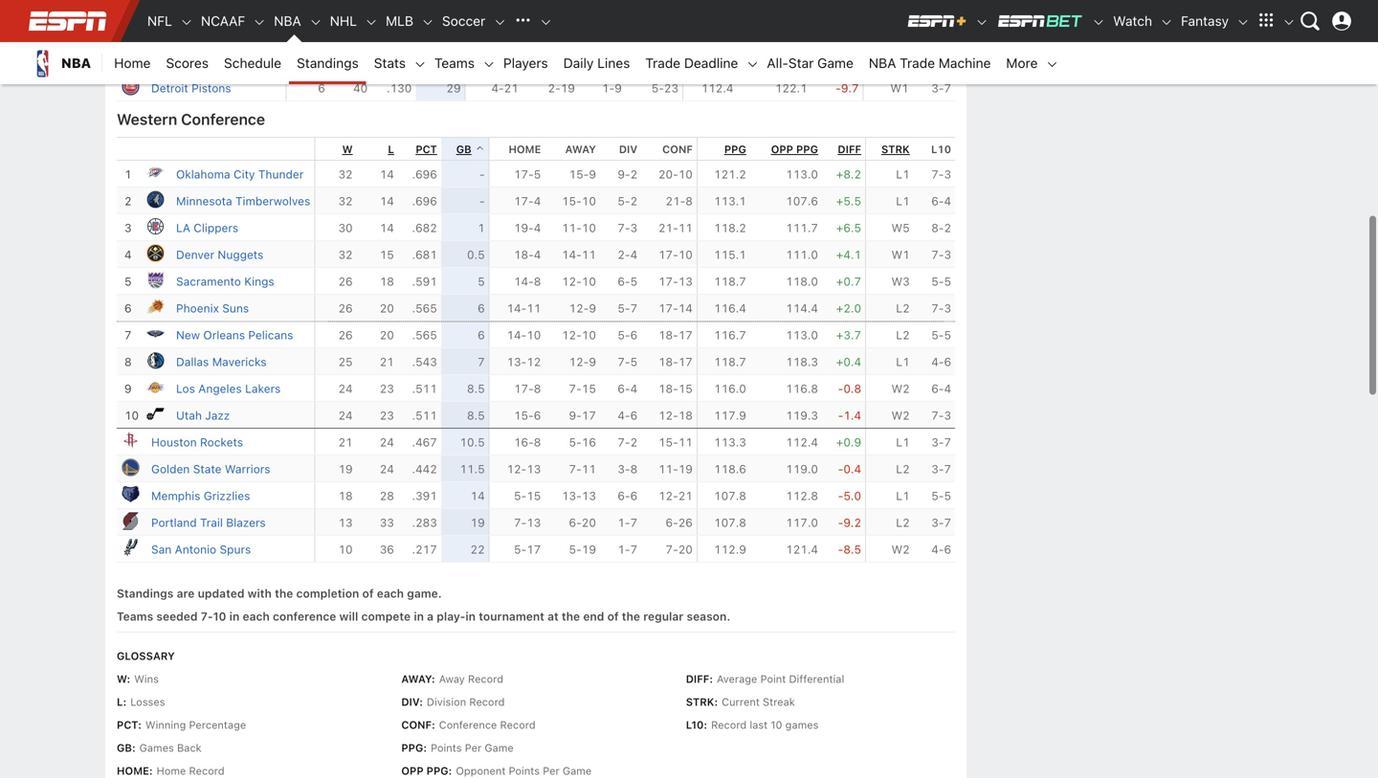 Task type: locate. For each thing, give the bounding box(es) containing it.
0 horizontal spatial points
[[431, 742, 462, 754]]

utah image
[[145, 404, 165, 423]]

: for l
[[123, 696, 127, 708]]

1 vertical spatial 16
[[582, 436, 596, 449]]

11- down 15-10
[[562, 221, 582, 235]]

.511 up .467
[[412, 409, 437, 422]]

1 12-10 from the top
[[562, 275, 596, 288]]

1 vertical spatial diff
[[686, 673, 709, 685]]

0 vertical spatial 1-9
[[931, 1, 951, 15]]

1 horizontal spatial div
[[619, 143, 638, 156]]

detroit
[[151, 82, 188, 95]]

17
[[678, 328, 693, 342], [678, 355, 693, 369], [582, 409, 596, 422], [527, 543, 541, 556]]

1 vertical spatial w2
[[892, 409, 910, 422]]

.442
[[412, 462, 437, 476]]

- up +0.9
[[838, 409, 843, 422]]

2 1-7 from the top
[[618, 543, 638, 556]]

1 horizontal spatial 14-11
[[562, 248, 596, 261]]

1 vertical spatial home
[[117, 765, 149, 777]]

8.5 for 17-8
[[467, 382, 485, 395]]

1 vertical spatial opp
[[401, 765, 424, 777]]

118.0
[[786, 275, 818, 288]]

1 vertical spatial 7-20
[[666, 543, 693, 556]]

0 vertical spatial 5-19
[[548, 55, 575, 68]]

0 vertical spatial standings
[[297, 55, 359, 71]]

18- down 17-14
[[658, 328, 678, 342]]

1 vertical spatial 8.5
[[467, 409, 485, 422]]

.511 down the .543
[[412, 382, 437, 395]]

w1 down l3
[[890, 55, 909, 68]]

2 l1 from the top
[[896, 194, 910, 208]]

19 down 6-20
[[582, 543, 596, 556]]

8 up machine at right top
[[944, 28, 951, 41]]

1 w2 from the top
[[892, 382, 910, 395]]

15- up '11-10'
[[562, 194, 582, 208]]

los angeles lakers link
[[176, 382, 281, 395]]

l left pct link
[[388, 143, 394, 156]]

conf down division
[[401, 719, 432, 731]]

107.8 down 118.6
[[714, 489, 746, 503]]

0 vertical spatial 118.7
[[714, 275, 746, 288]]

cha image
[[121, 23, 140, 42]]

gb right pct link
[[456, 143, 471, 156]]

trade up 5-23
[[645, 55, 681, 71]]

: left wins
[[127, 673, 130, 685]]

season.
[[687, 610, 731, 623]]

: for div
[[419, 696, 423, 708]]

record up conf : conference record
[[469, 696, 505, 708]]

4-6 for 121.4
[[931, 543, 951, 556]]

2 vertical spatial game
[[563, 765, 592, 777]]

espn bet image
[[1092, 15, 1106, 29]]

2- up 6-5
[[618, 248, 630, 261]]

l2 for +2.0
[[896, 302, 910, 315]]

1 horizontal spatial away
[[565, 143, 596, 156]]

4 3-7 from the top
[[931, 516, 951, 529]]

0 horizontal spatial strk
[[686, 696, 714, 708]]

the right at
[[562, 610, 580, 623]]

4 down 7-5
[[630, 382, 638, 395]]

away for away : away record
[[401, 673, 432, 685]]

l10 right strk link
[[931, 143, 951, 156]]

toronto
[[151, 1, 193, 15]]

- for 122.1
[[836, 82, 841, 95]]

13 for 7-
[[527, 516, 541, 529]]

6-4 right 0.8
[[931, 382, 951, 395]]

7-3 for -1.4
[[931, 409, 951, 422]]

0 vertical spatial .565
[[412, 302, 437, 315]]

1 107.8 from the top
[[714, 489, 746, 503]]

0 vertical spatial 18-17
[[658, 328, 693, 342]]

utah jazz
[[176, 409, 230, 422]]

0 horizontal spatial teams
[[117, 610, 153, 623]]

1 118.7 from the top
[[714, 275, 746, 288]]

18-17
[[658, 328, 693, 342], [658, 355, 693, 369]]

opp ppg
[[771, 143, 818, 156]]

2 vertical spatial 5-5
[[931, 489, 951, 503]]

12-9
[[569, 302, 596, 315], [569, 355, 596, 369]]

strk : current streak
[[686, 696, 795, 708]]

11-19
[[658, 462, 693, 476]]

1 horizontal spatial the
[[562, 610, 580, 623]]

7-13
[[514, 516, 541, 529]]

soccer image
[[493, 15, 507, 29]]

l1 right +0.9
[[896, 436, 910, 449]]

standings up '40'
[[297, 55, 359, 71]]

4 l1 from the top
[[896, 436, 910, 449]]

1 vertical spatial l10
[[686, 719, 704, 731]]

w for w
[[342, 143, 353, 156]]

7-2
[[618, 436, 638, 449]]

18
[[561, 28, 575, 41], [504, 55, 519, 68], [380, 275, 394, 288], [678, 409, 693, 422], [338, 489, 353, 503]]

2 l2 from the top
[[896, 328, 910, 342]]

13 for 12-
[[527, 462, 541, 476]]

0 vertical spatial 12-9
[[569, 302, 596, 315]]

3 w2 from the top
[[892, 543, 910, 556]]

2 vertical spatial 23
[[380, 409, 394, 422]]

108.9
[[701, 28, 734, 41]]

1 horizontal spatial home
[[509, 143, 541, 156]]

ppg
[[724, 143, 746, 156], [796, 143, 818, 156], [401, 742, 423, 754], [426, 765, 449, 777]]

32 down w link
[[338, 168, 353, 181]]

0 vertical spatial 21-
[[666, 194, 686, 208]]

18 left the 28
[[338, 489, 353, 503]]

5-19 for 2-
[[548, 55, 575, 68]]

2 18-17 from the top
[[658, 355, 693, 369]]

13- for 13
[[562, 489, 582, 503]]

ppg left diff link
[[796, 143, 818, 156]]

18-15
[[658, 382, 693, 395]]

2 .511 from the top
[[412, 409, 437, 422]]

0 horizontal spatial nba link
[[19, 42, 103, 84]]

l1 for 7-
[[896, 168, 910, 181]]

12-10 for 10
[[562, 328, 596, 342]]

pelicans
[[248, 328, 293, 342]]

0 horizontal spatial trade
[[645, 55, 681, 71]]

1 vertical spatial 5-5
[[931, 328, 951, 342]]

23 for 15-6
[[380, 409, 394, 422]]

diff : average point differential
[[686, 673, 844, 685]]

home for home : home record
[[117, 765, 149, 777]]

1 vertical spatial away
[[401, 673, 432, 685]]

4-6 right -8.5
[[931, 543, 951, 556]]

5 l1 from the top
[[896, 489, 910, 503]]

1 horizontal spatial pct
[[416, 143, 437, 156]]

3-7 right 0.4
[[931, 462, 951, 476]]

-5.0
[[838, 489, 861, 503]]

1 vertical spatial strk
[[686, 696, 714, 708]]

4 right 0.8
[[944, 382, 951, 395]]

w2 right 0.8
[[892, 382, 910, 395]]

standings for standings
[[297, 55, 359, 71]]

a
[[427, 610, 434, 623]]

1 3-7 from the top
[[931, 82, 951, 95]]

10 up 21-8 at the top
[[678, 168, 693, 181]]

1 vertical spatial 18-17
[[658, 355, 693, 369]]

w2 right -8.5
[[892, 543, 910, 556]]

watch image
[[1160, 15, 1173, 29]]

5-6
[[618, 328, 638, 342]]

0 vertical spatial gb
[[456, 143, 471, 156]]

3 5-5 from the top
[[931, 489, 951, 503]]

3- up 6-6
[[618, 462, 630, 476]]

11 down '11-10'
[[582, 248, 596, 261]]

teams link
[[427, 42, 482, 84]]

21-
[[666, 194, 686, 208], [658, 221, 678, 235]]

113.0
[[786, 168, 818, 181], [786, 328, 818, 342]]

1 vertical spatial home
[[157, 765, 186, 777]]

2 113.0 from the top
[[786, 328, 818, 342]]

lac image
[[145, 216, 165, 236]]

each
[[377, 587, 404, 600], [243, 610, 270, 623]]

div for div : division record
[[401, 696, 419, 708]]

18-
[[514, 248, 534, 261], [658, 328, 678, 342], [658, 355, 678, 369], [658, 382, 678, 395]]

18-17 up 18-15
[[658, 355, 693, 369]]

1 vertical spatial 21-
[[658, 221, 678, 235]]

13 down 16-8
[[527, 462, 541, 476]]

0 horizontal spatial 13-
[[507, 355, 527, 369]]

1 vertical spatial teams
[[117, 610, 153, 623]]

0 vertical spatial 5-5
[[931, 275, 951, 288]]

1
[[124, 168, 132, 181], [478, 221, 485, 235]]

of up compete
[[362, 587, 374, 600]]

2 12-10 from the top
[[562, 328, 596, 342]]

0 vertical spatial 12-10
[[562, 275, 596, 288]]

0 vertical spatial 4-6
[[931, 355, 951, 369]]

3
[[944, 168, 951, 181], [124, 221, 132, 235], [630, 221, 638, 235], [944, 248, 951, 261], [944, 302, 951, 315], [944, 409, 951, 422]]

15 for 7-15
[[582, 382, 596, 395]]

8 up 21-11
[[686, 194, 693, 208]]

0 vertical spatial home
[[114, 55, 151, 71]]

3-7 for 9.7
[[931, 82, 951, 95]]

1 vertical spatial gb
[[117, 742, 132, 754]]

8
[[944, 28, 951, 41], [318, 55, 325, 68], [944, 55, 951, 68], [686, 194, 693, 208], [534, 275, 541, 288], [124, 355, 132, 369], [534, 382, 541, 395], [534, 436, 541, 449], [630, 462, 638, 476]]

14- up 14-10
[[507, 302, 527, 315]]

record up opp ppg : opponent points per game
[[500, 719, 536, 731]]

1 vertical spatial each
[[243, 610, 270, 623]]

0 vertical spatial 107.8
[[714, 489, 746, 503]]

107.8
[[714, 489, 746, 503], [714, 516, 746, 529]]

4-
[[491, 82, 504, 95], [931, 355, 944, 369], [618, 409, 630, 422], [931, 543, 944, 556]]

nhl image
[[365, 15, 378, 29]]

21- for 11
[[658, 221, 678, 235]]

1 horizontal spatial trade
[[900, 55, 935, 71]]

0 horizontal spatial gb
[[117, 742, 132, 754]]

18 for 5-18
[[561, 28, 575, 41]]

lal image
[[145, 377, 165, 396]]

1 vertical spatial w
[[117, 673, 127, 685]]

okc image
[[145, 163, 165, 182]]

w2 for 4-
[[892, 543, 910, 556]]

0 vertical spatial diff
[[838, 143, 861, 156]]

point
[[760, 673, 786, 685]]

2 12-9 from the top
[[569, 355, 596, 369]]

1 1-7 from the top
[[618, 516, 638, 529]]

l2
[[896, 302, 910, 315], [896, 328, 910, 342], [896, 462, 910, 476], [896, 516, 910, 529]]

13 for 17-
[[678, 275, 693, 288]]

13- for 12
[[507, 355, 527, 369]]

10 left 5-6
[[582, 328, 596, 342]]

114.4
[[786, 302, 818, 315]]

1 horizontal spatial 13-
[[562, 489, 582, 503]]

0 vertical spatial strk
[[881, 143, 910, 156]]

0 horizontal spatial l10
[[686, 719, 704, 731]]

8.5 up 10.5
[[467, 409, 485, 422]]

3-7 for 9.2
[[931, 516, 951, 529]]

4 up 6-5
[[630, 248, 638, 261]]

nba right "ncaaf" image
[[274, 13, 301, 29]]

conf
[[662, 143, 693, 156], [401, 719, 432, 731]]

w1 for 3-7
[[890, 82, 909, 95]]

1 2-8 from the top
[[931, 28, 951, 41]]

10 down 21-11
[[678, 248, 693, 261]]

charlotte hornets link
[[151, 28, 248, 41]]

gs image
[[121, 458, 140, 477]]

raptors
[[196, 1, 238, 15]]

6-4
[[931, 194, 951, 208], [618, 382, 638, 395], [931, 382, 951, 395]]

5-5 right +3.7 in the right top of the page
[[931, 328, 951, 342]]

1 vertical spatial 2-8
[[931, 55, 951, 68]]

san antonio spurs link
[[151, 543, 251, 556]]

2 118.7 from the top
[[714, 355, 746, 369]]

6-4 for 116.8
[[931, 382, 951, 395]]

15
[[380, 248, 394, 261], [582, 382, 596, 395], [678, 382, 693, 395], [527, 489, 541, 503]]

7-20 for 112.9
[[666, 543, 693, 556]]

0 horizontal spatial l
[[117, 696, 123, 708]]

conf for conf : conference record
[[401, 719, 432, 731]]

17- for 4
[[514, 194, 534, 208]]

5-19
[[548, 55, 575, 68], [569, 543, 596, 556]]

la
[[176, 221, 190, 235]]

1 horizontal spatial of
[[607, 610, 619, 623]]

gb for gb
[[456, 143, 471, 156]]

17- for 5
[[514, 168, 534, 181]]

7-
[[651, 28, 664, 41], [931, 168, 944, 181], [618, 221, 630, 235], [931, 248, 944, 261], [931, 302, 944, 315], [618, 355, 630, 369], [569, 382, 582, 395], [931, 409, 944, 422], [618, 436, 630, 449], [569, 462, 582, 476], [514, 516, 527, 529], [666, 543, 678, 556], [201, 610, 213, 623]]

11.5
[[460, 462, 485, 476]]

21 left .467
[[338, 436, 353, 449]]

3 l2 from the top
[[896, 462, 910, 476]]

in left a
[[414, 610, 424, 623]]

oklahoma
[[176, 168, 230, 181]]

opp for opp ppg
[[771, 143, 793, 156]]

3 3-7 from the top
[[931, 462, 951, 476]]

107.8 for 12-21
[[714, 489, 746, 503]]

21-11
[[658, 221, 693, 235]]

15- for 9
[[569, 168, 589, 181]]

each up compete
[[377, 587, 404, 600]]

min image
[[145, 190, 165, 209]]

conference down pistons
[[181, 110, 265, 128]]

div up 9-2
[[619, 143, 638, 156]]

new
[[176, 328, 200, 342]]

1 vertical spatial 113.0
[[786, 328, 818, 342]]

l1 right '5.0'
[[896, 489, 910, 503]]

standings inside 'standings are updated with the completion of each game. teams seeded 7-10 in each conference will compete in a play-in tournament at the end of the regular season.'
[[117, 587, 174, 600]]

0 vertical spatial w1
[[890, 55, 909, 68]]

1 vertical spatial 115.1
[[714, 248, 746, 261]]

32 for 17-4
[[338, 194, 353, 208]]

1 horizontal spatial conference
[[439, 719, 497, 731]]

1 left the "okc" image
[[124, 168, 132, 181]]

- down the "gb" 'link'
[[479, 168, 485, 181]]

1-7 for 6-20
[[618, 516, 638, 529]]

espn more sports home page image
[[508, 7, 537, 35]]

9 left 5-7
[[589, 302, 596, 315]]

4-6 right +0.4
[[931, 355, 951, 369]]

.565
[[412, 302, 437, 315], [412, 328, 437, 342]]

2 vertical spatial 4-6
[[931, 543, 951, 556]]

1 l2 from the top
[[896, 302, 910, 315]]

2 w2 from the top
[[892, 409, 910, 422]]

2 vertical spatial w1
[[892, 248, 910, 261]]

2 .696 from the top
[[412, 194, 437, 208]]

1 l1 from the top
[[896, 168, 910, 181]]

each down with
[[243, 610, 270, 623]]

107.8 up "112.9"
[[714, 516, 746, 529]]

: for pct
[[138, 719, 142, 731]]

1 vertical spatial per
[[543, 765, 560, 777]]

thunder
[[258, 168, 304, 181]]

pct down l : losses
[[117, 719, 138, 731]]

seeded
[[156, 610, 198, 623]]

0 horizontal spatial w
[[117, 673, 127, 685]]

14- for 5-7
[[507, 302, 527, 315]]

1 in from the left
[[229, 610, 240, 623]]

8-
[[931, 221, 944, 235]]

12-10
[[562, 275, 596, 288], [562, 328, 596, 342]]

1 horizontal spatial w
[[342, 143, 353, 156]]

home for home
[[509, 143, 541, 156]]

0 vertical spatial 7-20
[[651, 28, 679, 41]]

9
[[944, 1, 951, 15], [615, 55, 622, 68], [615, 82, 622, 95], [589, 168, 596, 181], [589, 302, 596, 315], [589, 355, 596, 369], [124, 382, 132, 395]]

deadline
[[684, 55, 738, 71]]

2 up 5-2 on the top of page
[[630, 168, 638, 181]]

13 down 5-15
[[527, 516, 541, 529]]

18- for 5-6
[[658, 328, 678, 342]]

1 18-17 from the top
[[658, 328, 693, 342]]

3 32 from the top
[[338, 248, 353, 261]]

8.5
[[467, 382, 485, 395], [467, 409, 485, 422], [843, 543, 861, 556]]

: for ppg
[[423, 742, 427, 754]]

115.1 for 17-10
[[714, 248, 746, 261]]

1 .565 from the top
[[412, 302, 437, 315]]

record for home : home record
[[189, 765, 225, 777]]

2 32 from the top
[[338, 194, 353, 208]]

w5
[[892, 221, 910, 235]]

0 vertical spatial opp
[[771, 143, 793, 156]]

15 up 9-17
[[582, 382, 596, 395]]

l left 'losses'
[[117, 696, 123, 708]]

0 vertical spatial home
[[509, 143, 541, 156]]

- for 116.8
[[838, 382, 843, 395]]

12-9 for 7-
[[569, 355, 596, 369]]

2 .565 from the top
[[412, 328, 437, 342]]

3-7 right 9.2
[[931, 516, 951, 529]]

trade deadline link
[[638, 42, 746, 84]]

5-19 for 1-
[[569, 543, 596, 556]]

diff for diff : average point differential
[[686, 673, 709, 685]]

3 for 12-18
[[944, 409, 951, 422]]

1 32 from the top
[[338, 168, 353, 181]]

15- down 12-18 on the bottom
[[658, 436, 678, 449]]

0 vertical spatial teams
[[434, 55, 475, 71]]

3 l1 from the top
[[896, 355, 910, 369]]

1 12-9 from the top
[[569, 302, 596, 315]]

hou image
[[121, 431, 140, 450]]

teams image
[[482, 58, 496, 71]]

.681
[[412, 248, 437, 261]]

away for away
[[565, 143, 596, 156]]

33
[[380, 516, 394, 529]]

l1 for 6-
[[896, 194, 910, 208]]

10 inside 'standings are updated with the completion of each game. teams seeded 7-10 in each conference will compete in a play-in tournament at the end of the regular season.'
[[213, 610, 226, 623]]

1 horizontal spatial l
[[388, 143, 394, 156]]

wins
[[134, 673, 159, 685]]

2 2-8 from the top
[[931, 55, 951, 68]]

the
[[275, 587, 293, 600], [562, 610, 580, 623], [622, 610, 640, 623]]

9-17
[[569, 409, 596, 422]]

115.1 down the 118.2
[[714, 248, 746, 261]]

2 107.8 from the top
[[714, 516, 746, 529]]

4- down teams icon on the left top
[[491, 82, 504, 95]]

5- down 6-20
[[569, 543, 582, 556]]

18 for 12-18
[[678, 409, 693, 422]]

dallas
[[176, 355, 209, 369]]

play-
[[437, 610, 466, 623]]

115.1 for 6-27
[[701, 55, 734, 68]]

denver
[[176, 248, 214, 261]]

32 down 30
[[338, 248, 353, 261]]

2 5-5 from the top
[[931, 328, 951, 342]]

113.1
[[714, 194, 746, 208]]

21- up 21-11
[[666, 194, 686, 208]]

17- for 10
[[658, 248, 678, 261]]

-
[[828, 28, 834, 41], [836, 55, 841, 68], [836, 82, 841, 95], [479, 168, 485, 181], [479, 194, 485, 208], [838, 382, 843, 395], [838, 409, 843, 422], [838, 462, 843, 476], [838, 489, 843, 503], [838, 516, 843, 529], [838, 543, 843, 556]]

diff for diff
[[838, 143, 861, 156]]

wsh image
[[121, 50, 140, 69]]

26 for 14-8
[[338, 275, 353, 288]]

0 vertical spatial game
[[817, 55, 854, 71]]

4 l2 from the top
[[896, 516, 910, 529]]

- left the 17-4
[[479, 194, 485, 208]]

l2 for -9.2
[[896, 516, 910, 529]]

19 left .442 in the bottom of the page
[[338, 462, 353, 476]]

14 for 19-4
[[380, 221, 394, 235]]

8 down espn+ "image"
[[944, 55, 951, 68]]

points
[[431, 742, 462, 754], [509, 765, 540, 777]]

gb
[[456, 143, 471, 156], [117, 742, 132, 754]]

4 up 19-4 on the top left of page
[[534, 194, 541, 208]]

- for 119.0
[[838, 462, 843, 476]]

- down +0.9
[[838, 462, 843, 476]]

16 up 3-18
[[504, 28, 519, 41]]

17- down 21-11
[[658, 248, 678, 261]]

0 vertical spatial 112.4
[[701, 82, 734, 95]]

mem image
[[121, 484, 140, 504]]

0 horizontal spatial home
[[117, 765, 149, 777]]

back
[[177, 742, 202, 754]]

1 .511 from the top
[[412, 382, 437, 395]]

17- for 14
[[658, 302, 678, 315]]

11.6
[[834, 28, 859, 41]]

l1 for 4-
[[896, 355, 910, 369]]

away : away record
[[401, 673, 504, 685]]

8 up 6-6
[[630, 462, 638, 476]]

strk for strk : current streak
[[686, 696, 714, 708]]

stats image
[[413, 58, 427, 71]]

0 horizontal spatial 9-
[[569, 409, 582, 422]]

0 horizontal spatial 14-11
[[507, 302, 541, 315]]

5-5 for l1
[[931, 489, 951, 503]]

0 horizontal spatial opp
[[401, 765, 424, 777]]

: down division
[[432, 719, 435, 731]]

1 vertical spatial 107.8
[[714, 516, 746, 529]]

7-20 for 108.9
[[651, 28, 679, 41]]

0 vertical spatial 11-
[[562, 221, 582, 235]]

1 5-5 from the top
[[931, 275, 951, 288]]

1 horizontal spatial points
[[509, 765, 540, 777]]

118.2
[[714, 221, 746, 235]]

: down strk : current streak at the bottom of the page
[[704, 719, 707, 731]]

0 vertical spatial 9-
[[618, 168, 630, 181]]

15-
[[569, 168, 589, 181], [562, 194, 582, 208], [514, 409, 534, 422], [658, 436, 678, 449]]

1 .696 from the top
[[412, 168, 437, 181]]

7- inside 'standings are updated with the completion of each game. teams seeded 7-10 in each conference will compete in a play-in tournament at the end of the regular season.'
[[201, 610, 213, 623]]

1 horizontal spatial gb
[[456, 143, 471, 156]]

- down -9.2
[[838, 543, 843, 556]]

0 horizontal spatial the
[[275, 587, 293, 600]]

0 vertical spatial 1
[[124, 168, 132, 181]]

1 113.0 from the top
[[786, 168, 818, 181]]

average
[[717, 673, 757, 685]]

27
[[664, 55, 679, 68]]

0 vertical spatial l10
[[931, 143, 951, 156]]

l10 : record last 10 games
[[686, 719, 819, 731]]

113.0 down opp ppg link
[[786, 168, 818, 181]]

15 left ".681"
[[380, 248, 394, 261]]

espn+ image
[[907, 13, 968, 29]]

4-6
[[931, 355, 951, 369], [618, 409, 638, 422], [931, 543, 951, 556]]

+8.2
[[836, 168, 861, 181]]

0 horizontal spatial div
[[401, 696, 419, 708]]

9.1
[[841, 55, 859, 68]]

profile management image
[[1332, 11, 1351, 31]]

4 left 'den' image
[[124, 248, 132, 261]]

1 vertical spatial 11-
[[658, 462, 678, 476]]



Task type: vqa. For each thing, say whether or not it's contained in the screenshot.
HOME's :
yes



Task type: describe. For each thing, give the bounding box(es) containing it.
111.0
[[786, 248, 818, 261]]

1 vertical spatial 14-11
[[507, 302, 541, 315]]

streak
[[763, 696, 795, 708]]

6- down 13-13
[[569, 516, 582, 529]]

118.7 for 18-17
[[714, 355, 746, 369]]

21 up the 6-26
[[678, 489, 693, 503]]

- for 112.8
[[838, 489, 843, 503]]

gb : games back
[[117, 742, 202, 754]]

1 horizontal spatial 112.4
[[786, 436, 818, 449]]

9 left lal image
[[124, 382, 132, 395]]

0.5
[[467, 248, 485, 261]]

2 in from the left
[[414, 610, 424, 623]]

15 for 5-15
[[527, 489, 541, 503]]

trade deadline image
[[746, 58, 759, 71]]

7-3 for +4.1
[[931, 248, 951, 261]]

6-4 down 7-5
[[618, 382, 638, 395]]

all-
[[767, 55, 789, 71]]

- for 121.4
[[838, 543, 843, 556]]

18 left .591
[[380, 275, 394, 288]]

more espn image
[[1252, 7, 1281, 35]]

w for w : wins
[[117, 673, 127, 685]]

6- down 7-5
[[618, 382, 630, 395]]

2 for 16-8
[[630, 436, 638, 449]]

10 left nhl
[[311, 28, 325, 41]]

5- down '6-27'
[[651, 82, 664, 95]]

118.6
[[714, 462, 746, 476]]

8 down 15-6
[[534, 436, 541, 449]]

5- right '5.0'
[[931, 489, 944, 503]]

1- for 112.9
[[618, 543, 630, 556]]

l10 for l10 : record last 10 games
[[686, 719, 704, 731]]

14- for 5-6
[[507, 328, 527, 342]]

w1 for 7-3
[[892, 248, 910, 261]]

glossary
[[117, 650, 175, 662]]

teams inside 'standings are updated with the completion of each game. teams seeded 7-10 in each conference will compete in a play-in tournament at the end of the regular season.'
[[117, 610, 153, 623]]

ppg down conf : conference record
[[401, 742, 423, 754]]

3- right +0.9
[[931, 436, 944, 449]]

113.0 for +3.7
[[786, 328, 818, 342]]

mlb image
[[421, 15, 434, 29]]

nba inside global navigation element
[[274, 13, 301, 29]]

9 up the 7-15
[[589, 355, 596, 369]]

15 for 18-15
[[678, 382, 693, 395]]

3-7 for 0.4
[[931, 462, 951, 476]]

18-17 for 7-5
[[658, 355, 693, 369]]

regular
[[643, 610, 684, 623]]

daily lines
[[563, 55, 630, 71]]

116.0
[[714, 382, 746, 395]]

more link
[[999, 42, 1046, 84]]

0 vertical spatial 5-16
[[491, 28, 519, 41]]

14-10
[[507, 328, 541, 342]]

5- up 7-11
[[569, 436, 582, 449]]

17-13
[[658, 275, 693, 288]]

standings for standings are updated with the completion of each game. teams seeded 7-10 in each conference will compete in a play-in tournament at the end of the regular season.
[[117, 587, 174, 600]]

2- down espn+ "image"
[[931, 55, 944, 68]]

pct for pct
[[416, 143, 437, 156]]

new orleans pelicans
[[176, 328, 293, 342]]

w3
[[892, 275, 910, 288]]

11 down 12-18 on the bottom
[[678, 436, 693, 449]]

more espn image
[[1282, 15, 1296, 29]]

4- right -8.5
[[931, 543, 944, 556]]

5- right w3
[[931, 275, 944, 288]]

memphis grizzlies link
[[151, 489, 250, 503]]

: for diff
[[709, 673, 713, 685]]

12- right 14-10
[[562, 328, 582, 342]]

32 for 17-5
[[338, 168, 353, 181]]

2 vertical spatial 8.5
[[843, 543, 861, 556]]

all-star game link
[[759, 42, 861, 84]]

w2 for 6-
[[892, 382, 910, 395]]

118.3
[[786, 355, 818, 369]]

26 for 14-11
[[338, 302, 353, 315]]

10 up '12'
[[527, 328, 541, 342]]

pct for pct : winning percentage
[[117, 719, 138, 731]]

2 for 17-5
[[630, 168, 638, 181]]

compete
[[361, 610, 411, 623]]

6- up 8-
[[931, 194, 944, 208]]

: for l10
[[704, 719, 707, 731]]

l2 for -0.4
[[896, 462, 910, 476]]

0 horizontal spatial nba
[[61, 55, 91, 71]]

119.0
[[786, 462, 818, 476]]

nhl link
[[322, 0, 365, 42]]

1- for 112.4
[[602, 82, 615, 95]]

w1 for 2-8
[[890, 55, 909, 68]]

dallas mavericks link
[[176, 355, 267, 369]]

12- down 16-
[[507, 462, 527, 476]]

7-5
[[618, 355, 638, 369]]

.391
[[412, 489, 437, 503]]

nba image
[[309, 15, 322, 29]]

0 horizontal spatial each
[[243, 610, 270, 623]]

.565 for 14-10
[[412, 328, 437, 342]]

18- down the 19-
[[514, 248, 534, 261]]

21 left the .543
[[380, 355, 394, 369]]

2 horizontal spatial the
[[622, 610, 640, 623]]

14 for 17-4
[[380, 194, 394, 208]]

1 vertical spatial 4-6
[[618, 409, 638, 422]]

last
[[750, 719, 768, 731]]

ncaaf image
[[253, 15, 266, 29]]

warriors
[[225, 462, 270, 476]]

14- down '11-10'
[[562, 248, 582, 261]]

golden state warriors link
[[151, 462, 270, 476]]

minnesota timberwolves link
[[176, 194, 310, 208]]

10 left utah icon
[[124, 409, 139, 422]]

10 down 15-9
[[582, 194, 596, 208]]

0 vertical spatial 16
[[504, 28, 519, 41]]

6-5
[[618, 275, 638, 288]]

more sports image
[[539, 15, 552, 29]]

15-9
[[569, 168, 596, 181]]

0 vertical spatial per
[[465, 742, 482, 754]]

oklahoma city thunder link
[[176, 168, 304, 181]]

phoenix suns link
[[176, 302, 249, 315]]

4 up 14-8
[[534, 248, 541, 261]]

14 for 17-5
[[380, 168, 394, 181]]

charlotte
[[151, 28, 201, 41]]

6- up 5-7
[[618, 275, 630, 288]]

0 vertical spatial 23
[[664, 82, 679, 95]]

with
[[248, 587, 272, 600]]

western
[[117, 110, 177, 128]]

l for l : losses
[[117, 696, 123, 708]]

4- right +0.4
[[931, 355, 944, 369]]

11- for 19
[[658, 462, 678, 476]]

home : home record
[[117, 765, 225, 777]]

pct : winning percentage
[[117, 719, 246, 731]]

5-5 for l2
[[931, 328, 951, 342]]

17 down 7-13
[[527, 543, 541, 556]]

19 down 15-11
[[678, 462, 693, 476]]

5- down 9-2
[[618, 194, 630, 208]]

0 horizontal spatial 1
[[124, 168, 132, 181]]

wizards
[[218, 55, 262, 68]]

1 horizontal spatial 5-16
[[569, 436, 596, 449]]

charlotte hornets
[[151, 28, 248, 41]]

23 for 17-8
[[380, 382, 394, 395]]

2- down players
[[548, 82, 561, 95]]

13 left 33 on the bottom of page
[[338, 516, 353, 529]]

new orleans pelicans link
[[176, 328, 293, 342]]

watch link
[[1106, 0, 1160, 42]]

1 vertical spatial conference
[[439, 719, 497, 731]]

21-8
[[666, 194, 693, 208]]

10 left 36 at the bottom left
[[338, 543, 353, 556]]

por image
[[121, 511, 140, 530]]

22
[[470, 543, 485, 556]]

soccer
[[442, 13, 485, 29]]

conference
[[273, 610, 336, 623]]

2 3-7 from the top
[[931, 436, 951, 449]]

dallas mavericks
[[176, 355, 267, 369]]

-9.7
[[836, 82, 859, 95]]

9- for 17
[[569, 409, 582, 422]]

9 up 15-10
[[589, 168, 596, 181]]

3- up 2-9
[[602, 28, 615, 41]]

11 down 21-8 at the top
[[678, 221, 693, 235]]

9 up machine at right top
[[944, 1, 951, 15]]

8 left dal image on the top
[[124, 355, 132, 369]]

machine
[[939, 55, 991, 71]]

: for strk
[[714, 696, 718, 708]]

17 up 18-15
[[678, 355, 693, 369]]

dal image
[[145, 350, 165, 370]]

1 horizontal spatial teams
[[434, 55, 475, 71]]

18- for 7-5
[[658, 355, 678, 369]]

6-26
[[666, 516, 693, 529]]

16-8
[[514, 436, 541, 449]]

121.4
[[786, 543, 818, 556]]

ppg up 121.2
[[724, 143, 746, 156]]

5- down 6-5
[[618, 302, 630, 315]]

.565 for 14-11
[[412, 302, 437, 315]]

10 left 6-5
[[582, 275, 596, 288]]

15-6
[[514, 409, 541, 422]]

5- right +3.7 in the right top of the page
[[931, 328, 944, 342]]

- for 124.2
[[836, 55, 841, 68]]

2- down 3-6
[[602, 55, 615, 68]]

3- up 4-21
[[491, 55, 504, 68]]

5-7
[[618, 302, 638, 315]]

11- for 10
[[562, 221, 582, 235]]

espn plus image
[[975, 15, 989, 29]]

9 down 3-6
[[615, 55, 622, 68]]

18 for 3-18
[[504, 55, 519, 68]]

: for gb
[[132, 742, 136, 754]]

gb for gb : games back
[[117, 742, 132, 754]]

36
[[380, 543, 394, 556]]

no image
[[145, 324, 165, 343]]

fantasy image
[[1237, 15, 1250, 29]]

gb link
[[456, 143, 485, 156]]

0 vertical spatial 14-11
[[562, 248, 596, 261]]

5- down 7-13
[[514, 543, 527, 556]]

end
[[583, 610, 604, 623]]

5-5 for w3
[[931, 275, 951, 288]]

1 trade from the left
[[645, 55, 681, 71]]

2 right w5
[[944, 221, 951, 235]]

denver nuggets link
[[176, 248, 264, 261]]

hornets
[[205, 28, 248, 41]]

1 horizontal spatial home
[[157, 765, 186, 777]]

scores
[[166, 55, 209, 71]]

l10 for l10
[[931, 143, 951, 156]]

2 horizontal spatial game
[[817, 55, 854, 71]]

6- right 0.8
[[931, 382, 944, 395]]

12
[[527, 355, 541, 369]]

12-10 for 8
[[562, 275, 596, 288]]

div for div
[[619, 143, 638, 156]]

119.3
[[786, 409, 818, 422]]

minnesota timberwolves
[[176, 194, 310, 208]]

2 trade from the left
[[900, 55, 935, 71]]

sa image
[[121, 538, 140, 557]]

21- for 8
[[666, 194, 686, 208]]

11 down 14-8
[[527, 302, 541, 315]]

at
[[548, 610, 559, 623]]

21 down 3-18
[[504, 82, 519, 95]]

differential
[[789, 673, 844, 685]]

los angeles lakers
[[176, 382, 281, 395]]

phoenix
[[176, 302, 219, 315]]

more image
[[1046, 58, 1059, 71]]

17-10
[[658, 248, 693, 261]]

4 down the 17-4
[[534, 221, 541, 235]]

7-3 for +8.2
[[931, 168, 951, 181]]

16-
[[514, 436, 534, 449]]

5- right espn more sports home page icon
[[548, 28, 561, 41]]

washington wizards link
[[151, 55, 262, 68]]

.696 for 17-4
[[412, 194, 437, 208]]

1 horizontal spatial nba link
[[266, 0, 309, 42]]

10 right last
[[771, 719, 782, 731]]

-9.2
[[838, 516, 861, 529]]

34
[[353, 28, 368, 41]]

26 for 14-10
[[338, 328, 353, 342]]

-9.1
[[836, 55, 859, 68]]

scores link
[[158, 42, 216, 84]]

19 down daily
[[561, 82, 575, 95]]

sac image
[[145, 270, 165, 289]]

record for div : division record
[[469, 696, 505, 708]]

5- down 5-7
[[618, 328, 630, 342]]

western conference
[[117, 110, 265, 128]]

tor image
[[121, 0, 140, 15]]

det image
[[121, 77, 140, 96]]

9 down lines
[[615, 82, 622, 95]]

3 in from the left
[[466, 610, 476, 623]]

3- right 9.2
[[931, 516, 944, 529]]

3- right 0.4
[[931, 462, 944, 476]]

l1 for 5-
[[896, 489, 910, 503]]

ppg down ppg : points per game
[[426, 765, 449, 777]]

3 for 17-10
[[944, 248, 951, 261]]

0 horizontal spatial game
[[485, 742, 514, 754]]

15- for 11
[[658, 436, 678, 449]]

global navigation element
[[19, 0, 1359, 42]]

0 vertical spatial conference
[[181, 110, 265, 128]]

6- up 5-23
[[651, 55, 664, 68]]

17 down the 7-15
[[582, 409, 596, 422]]

28
[[380, 489, 394, 503]]

0 vertical spatial each
[[377, 587, 404, 600]]

10 down 15-10
[[582, 221, 596, 235]]

12- right 14-8
[[562, 275, 582, 288]]

.511 for 17-
[[412, 382, 437, 395]]

: for w
[[127, 673, 130, 685]]

18- for 6-4
[[658, 382, 678, 395]]

120.5
[[775, 28, 807, 41]]

nfl image
[[180, 15, 193, 29]]

+3.7
[[836, 328, 861, 342]]

2- up nba trade machine
[[931, 28, 944, 41]]

- for 117.0
[[838, 516, 843, 529]]

w link
[[342, 143, 353, 156]]

los
[[176, 382, 195, 395]]

daily
[[563, 55, 594, 71]]

nba inside nba trade machine link
[[869, 55, 896, 71]]

trail
[[200, 516, 223, 529]]

20-
[[658, 168, 678, 181]]

4-6 for 118.3
[[931, 355, 951, 369]]

37
[[353, 55, 368, 68]]

0 vertical spatial points
[[431, 742, 462, 754]]

8.5 for 15-6
[[467, 409, 485, 422]]

8 down 18-4
[[534, 275, 541, 288]]

espn bet image
[[996, 13, 1085, 29]]

nfl link
[[140, 0, 180, 42]]

12- up the 7-15
[[569, 355, 589, 369]]

opp for opp ppg : opponent points per game
[[401, 765, 424, 777]]

29
[[446, 82, 461, 95]]

record down strk : current streak at the bottom of the page
[[711, 719, 747, 731]]

w2 for 7-
[[892, 409, 910, 422]]

1 vertical spatial of
[[607, 610, 619, 623]]

12-21
[[658, 489, 693, 503]]

tournament
[[479, 610, 544, 623]]

12- left 5-7
[[569, 302, 589, 315]]

1- for 107.8
[[618, 516, 630, 529]]

1 vertical spatial points
[[509, 765, 540, 777]]

17 down 17-14
[[678, 328, 693, 342]]

11 up 13-13
[[582, 462, 596, 476]]

17-4
[[514, 194, 541, 208]]

minnesota
[[176, 194, 232, 208]]

: for away
[[432, 673, 435, 685]]

8 left 37 at the top left of the page
[[318, 55, 325, 68]]

.696 for 17-5
[[412, 168, 437, 181]]

2 for 17-4
[[630, 194, 638, 208]]

.283
[[412, 516, 437, 529]]

phx image
[[145, 297, 165, 316]]

fantasy
[[1181, 13, 1229, 29]]

san
[[151, 543, 172, 556]]

: down ppg : points per game
[[449, 765, 452, 777]]

1 horizontal spatial 1
[[478, 221, 485, 235]]

record for away : away record
[[468, 673, 504, 685]]

0 horizontal spatial 1-9
[[602, 82, 622, 95]]

l1 for 3-
[[896, 436, 910, 449]]

3- down nba trade machine
[[931, 82, 944, 95]]

1 horizontal spatial game
[[563, 765, 592, 777]]

city
[[234, 168, 255, 181]]

12-9 for 5-
[[569, 302, 596, 315]]

12- down 18-15
[[658, 409, 678, 422]]

11-10
[[562, 221, 596, 235]]

mavericks
[[212, 355, 267, 369]]

12- down 11-19 on the bottom
[[658, 489, 678, 503]]

0 horizontal spatial of
[[362, 587, 374, 600]]

6- down 3-8
[[618, 489, 630, 503]]

den image
[[145, 243, 165, 262]]

2 left min image
[[124, 194, 132, 208]]

3 for 20-10
[[944, 168, 951, 181]]



